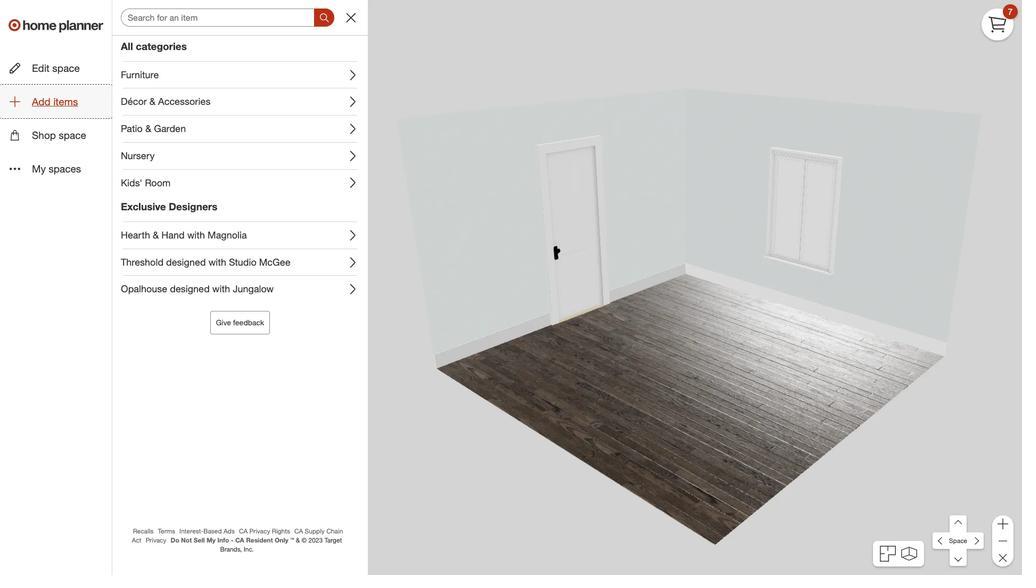 Task type: locate. For each thing, give the bounding box(es) containing it.
& right décor
[[150, 96, 156, 107]]

chain
[[327, 527, 343, 535]]

7 button
[[982, 4, 1019, 40]]

edit space
[[32, 62, 80, 74]]

do
[[171, 536, 179, 544]]

1 vertical spatial designed
[[170, 283, 210, 295]]

terms
[[158, 527, 175, 535]]

space inside shop space button
[[59, 129, 86, 141]]

my inside button
[[32, 163, 46, 175]]

ca supply chain act link
[[132, 527, 343, 544]]

target
[[325, 536, 342, 544]]

front view button icon image
[[902, 547, 918, 561]]

sell
[[194, 536, 205, 544]]

add items
[[32, 95, 78, 108]]

space for edit space
[[52, 62, 80, 74]]

privacy
[[250, 527, 270, 535], [146, 536, 167, 544]]

terms link
[[158, 527, 175, 535]]

add items button
[[0, 86, 112, 117]]

my
[[32, 163, 46, 175], [207, 536, 216, 544]]

accessories
[[158, 96, 211, 107]]

all categories
[[121, 40, 187, 52]]

brands,
[[220, 545, 242, 553]]

0 vertical spatial with
[[187, 229, 205, 241]]

target brands, inc.
[[220, 536, 342, 553]]

garden
[[154, 123, 186, 134]]

0 vertical spatial my
[[32, 163, 46, 175]]

mcgee
[[259, 256, 291, 268]]

shop space button
[[0, 119, 112, 151]]

designed down the hearth & hand with magnolia
[[166, 256, 206, 268]]

& left hand
[[153, 229, 159, 241]]

1 vertical spatial with
[[209, 256, 226, 268]]

with right hand
[[187, 229, 205, 241]]

my spaces button
[[0, 153, 112, 185]]

with
[[187, 229, 205, 241], [209, 256, 226, 268], [212, 283, 230, 295]]

with down the threshold designed with studio mcgee at the top left of page
[[212, 283, 230, 295]]

room
[[145, 177, 171, 188]]

tilt camera up 30° image
[[951, 516, 968, 533]]

ca right -
[[235, 536, 244, 544]]

kids'
[[121, 177, 142, 188]]

& for décor
[[150, 96, 156, 107]]

0 vertical spatial space
[[52, 62, 80, 74]]

privacy up 'resident'
[[250, 527, 270, 535]]

space right the edit
[[52, 62, 80, 74]]

& inside hearth & hand with magnolia button
[[153, 229, 159, 241]]

privacy do not sell my info - ca resident only ™ & © 2023
[[146, 536, 323, 544]]

designed inside button
[[166, 256, 206, 268]]

do not sell my info - ca resident only link
[[171, 536, 289, 544]]

supply
[[305, 527, 325, 535]]

-
[[231, 536, 234, 544]]

space inside edit space button
[[52, 62, 80, 74]]

& inside 'patio & garden' button
[[145, 123, 151, 134]]

shop space
[[32, 129, 86, 141]]

interest-based ads link
[[180, 527, 235, 535]]

2 vertical spatial with
[[212, 283, 230, 295]]

1 horizontal spatial privacy
[[250, 527, 270, 535]]

space
[[52, 62, 80, 74], [59, 129, 86, 141]]

designed for threshold
[[166, 256, 206, 268]]

opalhouse
[[121, 283, 167, 295]]

ads
[[224, 527, 235, 535]]

edit space button
[[0, 52, 112, 84]]

spaces
[[49, 163, 81, 175]]

ca inside ca supply chain act
[[295, 527, 303, 535]]

recalls link
[[133, 527, 154, 535]]

0 horizontal spatial privacy
[[146, 536, 167, 544]]

my down recalls terms interest-based ads ca privacy rights
[[207, 536, 216, 544]]

designed inside button
[[170, 283, 210, 295]]

0 vertical spatial privacy
[[250, 527, 270, 535]]

ca privacy rights link
[[239, 527, 290, 535]]

designed down the threshold designed with studio mcgee at the top left of page
[[170, 283, 210, 295]]

&
[[150, 96, 156, 107], [145, 123, 151, 134], [153, 229, 159, 241], [296, 536, 300, 544]]

ca
[[239, 527, 248, 535], [295, 527, 303, 535], [235, 536, 244, 544]]

exclusive
[[121, 200, 166, 213]]

with for studio
[[209, 256, 226, 268]]

kids' room button
[[112, 170, 368, 196]]

not
[[181, 536, 192, 544]]

patio & garden button
[[112, 116, 368, 142]]

1 vertical spatial space
[[59, 129, 86, 141]]

give feedback button
[[210, 311, 270, 335]]

threshold designed with studio mcgee
[[121, 256, 291, 268]]

& right patio
[[145, 123, 151, 134]]

1 horizontal spatial my
[[207, 536, 216, 544]]

space right shop
[[59, 129, 86, 141]]

recalls terms interest-based ads ca privacy rights
[[133, 527, 290, 535]]

0 vertical spatial designed
[[166, 256, 206, 268]]

feedback
[[233, 318, 264, 327]]

space for shop space
[[59, 129, 86, 141]]

& inside décor & accessories button
[[150, 96, 156, 107]]

0 horizontal spatial my
[[32, 163, 46, 175]]

hearth & hand with magnolia
[[121, 229, 247, 241]]

privacy down the terms link
[[146, 536, 167, 544]]

with left studio on the top of the page
[[209, 256, 226, 268]]

info
[[218, 536, 229, 544]]

top view button icon image
[[881, 546, 897, 562]]

give feedback
[[216, 318, 264, 327]]

my left spaces
[[32, 163, 46, 175]]

threshold
[[121, 256, 164, 268]]

act
[[132, 536, 142, 544]]

™
[[291, 536, 294, 544]]

with inside button
[[209, 256, 226, 268]]

ca up ©
[[295, 527, 303, 535]]

privacy link
[[146, 536, 167, 544]]

designed
[[166, 256, 206, 268], [170, 283, 210, 295]]

only
[[275, 536, 289, 544]]



Task type: describe. For each thing, give the bounding box(es) containing it.
shop
[[32, 129, 56, 141]]

designed for opalhouse
[[170, 283, 210, 295]]

all
[[121, 40, 133, 52]]

inc.
[[244, 545, 254, 553]]

nursery
[[121, 150, 155, 161]]

opalhouse designed with jungalow
[[121, 283, 274, 295]]

patio
[[121, 123, 143, 134]]

items
[[53, 95, 78, 108]]

jungalow
[[233, 283, 274, 295]]

based
[[204, 527, 222, 535]]

threshold designed with studio mcgee button
[[112, 249, 368, 276]]

studio
[[229, 256, 257, 268]]

hand
[[162, 229, 185, 241]]

2023
[[309, 536, 323, 544]]

edit
[[32, 62, 50, 74]]

ca supply chain act
[[132, 527, 343, 544]]

hearth
[[121, 229, 150, 241]]

rights
[[272, 527, 290, 535]]

décor
[[121, 96, 147, 107]]

home planner landing page image
[[9, 9, 103, 43]]

interest-
[[180, 527, 204, 535]]

furniture
[[121, 69, 159, 80]]

furniture button
[[112, 62, 368, 88]]

7
[[1009, 6, 1014, 17]]

Search for an item search field
[[121, 9, 335, 27]]

décor & accessories
[[121, 96, 211, 107]]

tilt camera down 30° image
[[951, 549, 968, 567]]

with for jungalow
[[212, 283, 230, 295]]

patio & garden
[[121, 123, 186, 134]]

1 vertical spatial privacy
[[146, 536, 167, 544]]

hearth & hand with magnolia button
[[112, 222, 368, 249]]

designers
[[169, 200, 218, 213]]

pan camera right 30° image
[[967, 533, 984, 550]]

kids' room
[[121, 177, 171, 188]]

opalhouse designed with jungalow button
[[112, 276, 368, 303]]

space
[[950, 537, 968, 545]]

& for hearth
[[153, 229, 159, 241]]

nursery button
[[112, 143, 368, 169]]

recalls
[[133, 527, 154, 535]]

& right ™
[[296, 536, 300, 544]]

pan camera left 30° image
[[934, 533, 951, 550]]

categories
[[136, 40, 187, 52]]

décor & accessories button
[[112, 89, 368, 115]]

1 vertical spatial my
[[207, 536, 216, 544]]

resident
[[246, 536, 273, 544]]

add
[[32, 95, 51, 108]]

give
[[216, 318, 231, 327]]

ca up privacy do not sell my info - ca resident only ™ & © 2023
[[239, 527, 248, 535]]

& for patio
[[145, 123, 151, 134]]

©
[[302, 536, 307, 544]]

exclusive designers
[[121, 200, 218, 213]]

my spaces
[[32, 163, 81, 175]]

magnolia
[[208, 229, 247, 241]]



Task type: vqa. For each thing, say whether or not it's contained in the screenshot.
©
yes



